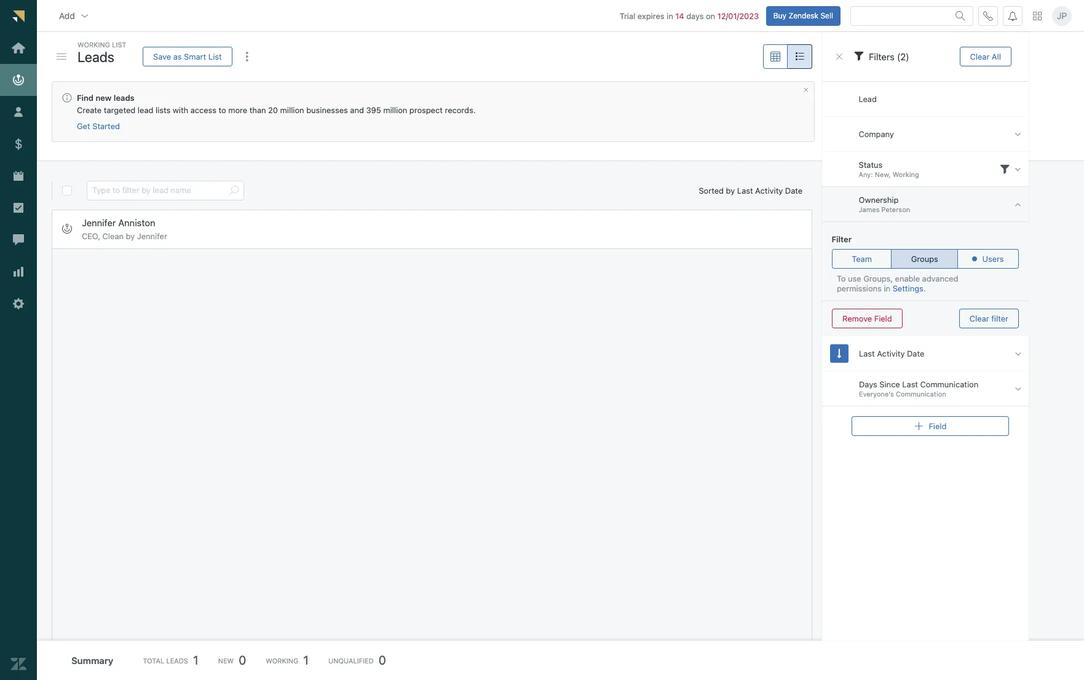 Task type: locate. For each thing, give the bounding box(es) containing it.
0 vertical spatial leads
[[78, 48, 114, 65]]

2 clear from the top
[[970, 313, 990, 323]]

0 horizontal spatial list
[[112, 41, 126, 49]]

2 horizontal spatial working
[[893, 171, 920, 179]]

ceo,
[[82, 231, 100, 241]]

1 vertical spatial clear
[[970, 313, 990, 323]]

communication
[[921, 380, 979, 389], [896, 390, 947, 398]]

1 left unqualified
[[303, 653, 309, 667]]

access
[[191, 105, 216, 115]]

field right remove
[[875, 313, 893, 323]]

1 vertical spatial leads
[[166, 657, 188, 665]]

sorted
[[699, 186, 724, 195]]

unqualified 0
[[328, 653, 386, 667]]

filter inside button
[[992, 313, 1009, 323]]

0 vertical spatial field
[[875, 313, 893, 323]]

2 vertical spatial last
[[903, 380, 919, 389]]

working
[[78, 41, 110, 49], [893, 171, 920, 179], [266, 657, 298, 665]]

filter fill image
[[855, 51, 864, 61]]

1 vertical spatial date
[[907, 349, 925, 358]]

overflow vertical fill image
[[242, 52, 252, 62]]

0 vertical spatial last
[[737, 186, 753, 195]]

2 0 from the left
[[379, 653, 386, 667]]

working right new,
[[893, 171, 920, 179]]

list right smart
[[208, 51, 222, 61]]

working for 1
[[266, 657, 298, 665]]

sorted by last activity date
[[699, 186, 803, 195]]

0 horizontal spatial cancel image
[[803, 87, 810, 93]]

0 horizontal spatial in
[[667, 11, 673, 21]]

clear for clear filter
[[970, 313, 990, 323]]

lead
[[859, 94, 878, 104]]

0 vertical spatial working
[[78, 41, 110, 49]]

1 horizontal spatial last
[[859, 349, 875, 358]]

clear down users button
[[970, 313, 990, 323]]

users button
[[958, 249, 1019, 269]]

with
[[173, 105, 188, 115]]

0 horizontal spatial leads
[[78, 48, 114, 65]]

0 horizontal spatial 0
[[239, 653, 246, 667]]

1 horizontal spatial list
[[208, 51, 222, 61]]

1 horizontal spatial in
[[884, 284, 891, 293]]

1 horizontal spatial million
[[383, 105, 407, 115]]

last inside days since last communication everyone's communication
[[903, 380, 919, 389]]

clear
[[971, 51, 990, 61], [970, 313, 990, 323]]

0
[[239, 653, 246, 667], [379, 653, 386, 667]]

1 vertical spatial communication
[[896, 390, 947, 398]]

angle down image
[[1016, 164, 1022, 174], [1016, 384, 1022, 394]]

new
[[96, 93, 112, 103]]

new,
[[876, 171, 891, 179]]

1 horizontal spatial 0
[[379, 653, 386, 667]]

buy
[[774, 11, 787, 20]]

2 vertical spatial working
[[266, 657, 298, 665]]

0 vertical spatial list
[[112, 41, 126, 49]]

list up leads
[[112, 41, 126, 49]]

1 vertical spatial angle down image
[[1016, 384, 1022, 394]]

1 clear from the top
[[971, 51, 990, 61]]

1 vertical spatial last
[[859, 349, 875, 358]]

days
[[687, 11, 704, 21]]

1 horizontal spatial field
[[929, 421, 947, 431]]

jennifer down anniston
[[137, 231, 167, 241]]

1 vertical spatial field
[[929, 421, 947, 431]]

summary
[[71, 655, 113, 666]]

1 vertical spatial list
[[208, 51, 222, 61]]

leads inside total leads 1
[[166, 657, 188, 665]]

jennifer
[[82, 217, 116, 228], [137, 231, 167, 241]]

million right 395
[[383, 105, 407, 115]]

0 horizontal spatial by
[[126, 231, 135, 241]]

angle up image
[[1016, 199, 1022, 209]]

0 vertical spatial search image
[[956, 11, 966, 21]]

status any: new, working
[[859, 160, 920, 179]]

working inside 'working list leads'
[[78, 41, 110, 49]]

1 vertical spatial jennifer
[[137, 231, 167, 241]]

more
[[228, 105, 247, 115]]

1 vertical spatial search image
[[229, 186, 239, 196]]

buy zendesk sell button
[[766, 6, 841, 26]]

0 horizontal spatial million
[[280, 105, 304, 115]]

in
[[667, 11, 673, 21], [884, 284, 891, 293]]

by inside "jennifer anniston ceo, clean by jennifer"
[[126, 231, 135, 241]]

1 vertical spatial by
[[126, 231, 135, 241]]

last right since in the bottom right of the page
[[903, 380, 919, 389]]

0 right new
[[239, 653, 246, 667]]

in left settings
[[884, 284, 891, 293]]

leads right total on the bottom left of the page
[[166, 657, 188, 665]]

by
[[726, 186, 735, 195], [126, 231, 135, 241]]

filter down users on the top right of the page
[[992, 313, 1009, 323]]

working right new 0
[[266, 657, 298, 665]]

2 horizontal spatial last
[[903, 380, 919, 389]]

1 horizontal spatial date
[[907, 349, 925, 358]]

1 vertical spatial activity
[[877, 349, 905, 358]]

field button
[[852, 416, 1010, 436]]

create
[[77, 105, 102, 115]]

1 angle down image from the top
[[1016, 164, 1022, 174]]

1 horizontal spatial cancel image
[[835, 52, 845, 62]]

0 vertical spatial cancel image
[[835, 52, 845, 62]]

than
[[250, 105, 266, 115]]

new
[[218, 657, 234, 665]]

0 horizontal spatial date
[[785, 186, 803, 195]]

businesses
[[306, 105, 348, 115]]

1 horizontal spatial 1
[[303, 653, 309, 667]]

communication up the add image
[[896, 390, 947, 398]]

0 horizontal spatial jennifer
[[82, 217, 116, 228]]

angle down image
[[1016, 129, 1022, 139], [1016, 348, 1022, 359]]

new 0
[[218, 653, 246, 667]]

0 horizontal spatial search image
[[229, 186, 239, 196]]

14
[[676, 11, 684, 21]]

0 for new 0
[[239, 653, 246, 667]]

unqualified
[[328, 657, 374, 665]]

by right sorted
[[726, 186, 735, 195]]

zendesk products image
[[1033, 11, 1042, 20]]

1 vertical spatial angle down image
[[1016, 348, 1022, 359]]

1 horizontal spatial working
[[266, 657, 298, 665]]

0 vertical spatial angle down image
[[1016, 129, 1022, 139]]

0 vertical spatial jennifer
[[82, 217, 116, 228]]

working down chevron down image
[[78, 41, 110, 49]]

expires
[[638, 11, 665, 21]]

targeted
[[104, 105, 135, 115]]

0 horizontal spatial working
[[78, 41, 110, 49]]

filter fill image
[[1001, 164, 1011, 174]]

1 vertical spatial filter
[[992, 313, 1009, 323]]

days since last communication everyone's communication
[[859, 380, 979, 398]]

list
[[112, 41, 126, 49], [208, 51, 222, 61]]

clear left all
[[971, 51, 990, 61]]

1 left new
[[193, 653, 198, 667]]

long arrow down image
[[838, 348, 842, 359]]

save as smart list button
[[143, 47, 232, 66]]

field
[[875, 313, 893, 323], [929, 421, 947, 431]]

leads right handler image
[[78, 48, 114, 65]]

million
[[280, 105, 304, 115], [383, 105, 407, 115]]

communication up field "button"
[[921, 380, 979, 389]]

1 0 from the left
[[239, 653, 246, 667]]

list inside 'working list leads'
[[112, 41, 126, 49]]

0 horizontal spatial 1
[[193, 653, 198, 667]]

save as smart list
[[153, 51, 222, 61]]

groups,
[[864, 274, 893, 284]]

0 horizontal spatial field
[[875, 313, 893, 323]]

1 vertical spatial in
[[884, 284, 891, 293]]

all
[[992, 51, 1002, 61]]

working inside status any: new, working
[[893, 171, 920, 179]]

activity up since in the bottom right of the page
[[877, 349, 905, 358]]

last right sorted
[[737, 186, 753, 195]]

filter
[[832, 234, 852, 244], [992, 313, 1009, 323]]

0 vertical spatial in
[[667, 11, 673, 21]]

1 horizontal spatial leads
[[166, 657, 188, 665]]

leads
[[78, 48, 114, 65], [166, 657, 188, 665]]

1 vertical spatial working
[[893, 171, 920, 179]]

add button
[[49, 3, 100, 28]]

sell
[[821, 11, 833, 20]]

0 vertical spatial clear
[[971, 51, 990, 61]]

0 horizontal spatial last
[[737, 186, 753, 195]]

1 horizontal spatial by
[[726, 186, 735, 195]]

Type to filter by lead name field
[[92, 181, 224, 200]]

clear filter button
[[960, 309, 1019, 328]]

0 horizontal spatial activity
[[755, 186, 783, 195]]

last
[[737, 186, 753, 195], [859, 349, 875, 358], [903, 380, 919, 389]]

filters
[[869, 51, 895, 62]]

million right the 20
[[280, 105, 304, 115]]

field right the add image
[[929, 421, 947, 431]]

field inside "button"
[[929, 421, 947, 431]]

team button
[[832, 249, 892, 269]]

0 vertical spatial angle down image
[[1016, 164, 1022, 174]]

0 vertical spatial filter
[[832, 234, 852, 244]]

settings
[[893, 284, 924, 293]]

activity right sorted
[[755, 186, 783, 195]]

leads
[[114, 93, 135, 103]]

working for leads
[[78, 41, 110, 49]]

info image
[[62, 93, 72, 103]]

last right long arrow down image
[[859, 349, 875, 358]]

1
[[193, 653, 198, 667], [303, 653, 309, 667]]

1 vertical spatial cancel image
[[803, 87, 810, 93]]

groups button
[[892, 249, 959, 269]]

filter up team
[[832, 234, 852, 244]]

jennifer up ceo,
[[82, 217, 116, 228]]

cancel image
[[835, 52, 845, 62], [803, 87, 810, 93]]

clear for clear all
[[971, 51, 990, 61]]

in left 14
[[667, 11, 673, 21]]

1 horizontal spatial jennifer
[[137, 231, 167, 241]]

0 horizontal spatial filter
[[832, 234, 852, 244]]

0 vertical spatial by
[[726, 186, 735, 195]]

started
[[92, 121, 120, 131]]

permissions
[[837, 284, 882, 293]]

working inside working 1
[[266, 657, 298, 665]]

by down anniston
[[126, 231, 135, 241]]

activity
[[755, 186, 783, 195], [877, 349, 905, 358]]

add
[[59, 10, 75, 21]]

0 right unqualified
[[379, 653, 386, 667]]

search image
[[956, 11, 966, 21], [229, 186, 239, 196]]

1 horizontal spatial filter
[[992, 313, 1009, 323]]

2 angle down image from the top
[[1016, 348, 1022, 359]]

1 angle down image from the top
[[1016, 129, 1022, 139]]

date
[[785, 186, 803, 195], [907, 349, 925, 358]]

last for since
[[903, 380, 919, 389]]

2 angle down image from the top
[[1016, 384, 1022, 394]]



Task type: describe. For each thing, give the bounding box(es) containing it.
to use groups, enable advanced permissions in
[[837, 274, 959, 293]]

days
[[859, 380, 878, 389]]

clear filter
[[970, 313, 1009, 323]]

to
[[837, 274, 846, 284]]

prospect
[[410, 105, 443, 115]]

leads inside 'working list leads'
[[78, 48, 114, 65]]

add image
[[915, 421, 924, 431]]

0 for unqualified 0
[[379, 653, 386, 667]]

list inside button
[[208, 51, 222, 61]]

(2)
[[897, 51, 910, 62]]

2 1 from the left
[[303, 653, 309, 667]]

1 1 from the left
[[193, 653, 198, 667]]

ownership
[[859, 195, 899, 205]]

clear all button
[[960, 47, 1012, 66]]

field inside button
[[875, 313, 893, 323]]

remove
[[843, 313, 873, 323]]

team
[[852, 254, 872, 264]]

enable
[[896, 274, 920, 284]]

any:
[[859, 171, 874, 179]]

settings .
[[893, 284, 926, 293]]

ownership james peterson
[[859, 195, 911, 214]]

advanced
[[923, 274, 959, 284]]

users
[[983, 254, 1004, 264]]

1 million from the left
[[280, 105, 304, 115]]

find
[[77, 93, 94, 103]]

clean
[[103, 231, 124, 241]]

total leads 1
[[143, 653, 198, 667]]

buy zendesk sell
[[774, 11, 833, 20]]

trial
[[620, 11, 636, 21]]

0 vertical spatial date
[[785, 186, 803, 195]]

status
[[859, 160, 883, 170]]

lists
[[156, 105, 171, 115]]

jennifer anniston ceo, clean by jennifer
[[82, 217, 167, 241]]

trial expires in 14 days on 12/01/2023
[[620, 11, 759, 21]]

find new leads create targeted lead lists with access to more than 20 million businesses and 395 million prospect records.
[[77, 93, 476, 115]]

in inside to use groups, enable advanced permissions in
[[884, 284, 891, 293]]

20
[[268, 105, 278, 115]]

settings link
[[893, 284, 924, 294]]

get
[[77, 121, 90, 131]]

get started link
[[77, 121, 120, 132]]

calls image
[[984, 11, 993, 21]]

1 horizontal spatial activity
[[877, 349, 905, 358]]

jp
[[1057, 10, 1067, 21]]

peterson
[[882, 206, 911, 214]]

clear all
[[971, 51, 1002, 61]]

and
[[350, 105, 364, 115]]

zendesk
[[789, 11, 819, 20]]

remove field button
[[832, 309, 903, 328]]

bell image
[[1008, 11, 1018, 21]]

0 vertical spatial communication
[[921, 380, 979, 389]]

on
[[706, 11, 715, 21]]

395
[[366, 105, 381, 115]]

anniston
[[118, 217, 155, 228]]

company
[[859, 129, 895, 139]]

everyone's
[[859, 390, 894, 398]]

remove field
[[843, 313, 893, 323]]

jp button
[[1052, 6, 1072, 26]]

last for by
[[737, 186, 753, 195]]

chevron down image
[[80, 11, 90, 21]]

handler image
[[57, 54, 66, 60]]

since
[[880, 380, 900, 389]]

james
[[859, 206, 880, 214]]

1 horizontal spatial search image
[[956, 11, 966, 21]]

last activity date
[[859, 349, 925, 358]]

save
[[153, 51, 171, 61]]

lead
[[138, 105, 153, 115]]

get started
[[77, 121, 120, 131]]

working 1
[[266, 653, 309, 667]]

filters (2)
[[869, 51, 910, 62]]

smart
[[184, 51, 206, 61]]

use
[[848, 274, 862, 284]]

groups
[[912, 254, 939, 264]]

working list leads
[[78, 41, 126, 65]]

leads image
[[62, 224, 72, 234]]

total
[[143, 657, 164, 665]]

12/01/2023
[[718, 11, 759, 21]]

zendesk image
[[10, 656, 26, 672]]

as
[[173, 51, 182, 61]]

jennifer anniston link
[[82, 217, 155, 229]]

.
[[924, 284, 926, 293]]

2 million from the left
[[383, 105, 407, 115]]

0 vertical spatial activity
[[755, 186, 783, 195]]

records.
[[445, 105, 476, 115]]

to
[[219, 105, 226, 115]]



Task type: vqa. For each thing, say whether or not it's contained in the screenshot.
"No"
no



